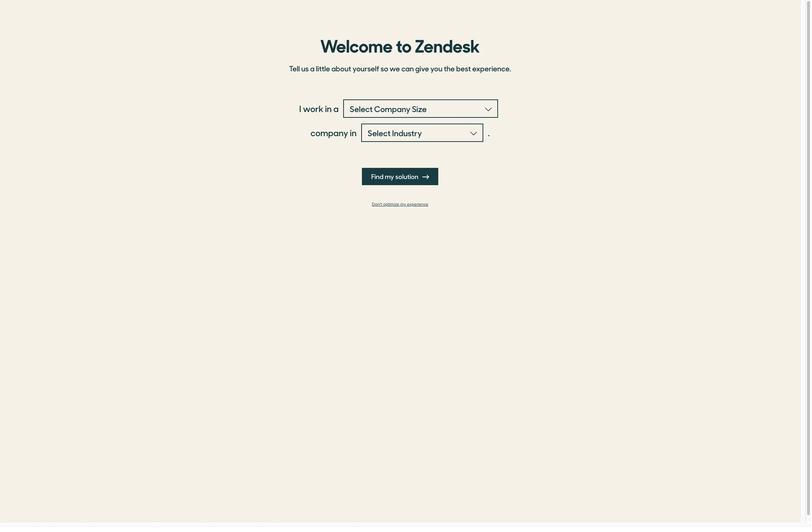 Task type: locate. For each thing, give the bounding box(es) containing it.
0 vertical spatial a
[[310, 63, 315, 73]]

1 horizontal spatial my
[[400, 202, 406, 207]]

1 horizontal spatial in
[[350, 126, 357, 139]]

tell us a little about yourself so we can give you the best experience.
[[289, 63, 511, 73]]

experience.
[[472, 63, 511, 73]]

the
[[444, 63, 455, 73]]

find     my solution
[[371, 172, 420, 181]]

0 horizontal spatial my
[[385, 172, 394, 181]]

0 vertical spatial my
[[385, 172, 394, 181]]

0 horizontal spatial in
[[325, 102, 332, 115]]

experience
[[407, 202, 428, 207]]

a right work on the top of the page
[[334, 102, 339, 115]]

find     my solution button
[[362, 168, 439, 185]]

1 vertical spatial in
[[350, 126, 357, 139]]

best
[[456, 63, 471, 73]]

my
[[385, 172, 394, 181], [400, 202, 406, 207]]

i
[[299, 102, 301, 115]]

in right work on the top of the page
[[325, 102, 332, 115]]

a
[[310, 63, 315, 73], [334, 102, 339, 115]]

0 vertical spatial in
[[325, 102, 332, 115]]

in
[[325, 102, 332, 115], [350, 126, 357, 139]]

company in
[[311, 126, 357, 139]]

my right optimize
[[400, 202, 406, 207]]

my right find
[[385, 172, 394, 181]]

i work in a
[[299, 102, 339, 115]]

a right us
[[310, 63, 315, 73]]

0 horizontal spatial a
[[310, 63, 315, 73]]

my inside button
[[385, 172, 394, 181]]

1 vertical spatial a
[[334, 102, 339, 115]]

in right company
[[350, 126, 357, 139]]

tell
[[289, 63, 300, 73]]

little
[[316, 63, 330, 73]]



Task type: describe. For each thing, give the bounding box(es) containing it.
don't optimize my experience
[[372, 202, 428, 207]]

give
[[415, 63, 429, 73]]

zendesk
[[415, 32, 480, 57]]

don't
[[372, 202, 382, 207]]

don't optimize my experience link
[[285, 202, 516, 207]]

welcome
[[320, 32, 393, 57]]

about
[[332, 63, 351, 73]]

yourself
[[353, 63, 379, 73]]

to
[[396, 32, 412, 57]]

optimize
[[383, 202, 399, 207]]

find
[[371, 172, 384, 181]]

so
[[381, 63, 388, 73]]

arrow right image
[[423, 174, 429, 180]]

1 horizontal spatial a
[[334, 102, 339, 115]]

welcome to zendesk
[[320, 32, 480, 57]]

can
[[401, 63, 414, 73]]

solution
[[395, 172, 419, 181]]

we
[[390, 63, 400, 73]]

1 vertical spatial my
[[400, 202, 406, 207]]

us
[[301, 63, 309, 73]]

company
[[311, 126, 348, 139]]

.
[[488, 126, 490, 139]]

you
[[431, 63, 443, 73]]

work
[[303, 102, 323, 115]]



Task type: vqa. For each thing, say whether or not it's contained in the screenshot.
'Rating'
no



